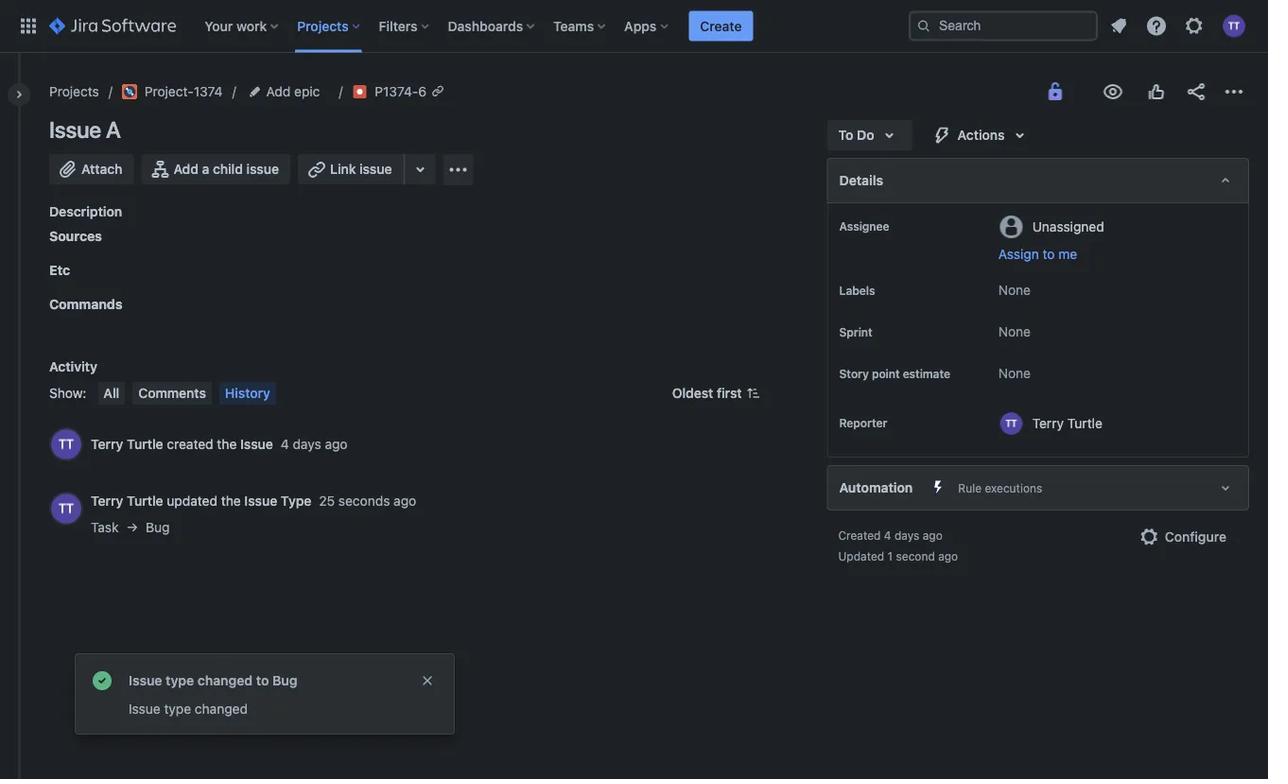 Task type: describe. For each thing, give the bounding box(es) containing it.
newest first image
[[746, 386, 761, 401]]

search image
[[917, 18, 932, 34]]

oldest
[[672, 385, 713, 401]]

executions
[[985, 481, 1043, 495]]

issue inside "button"
[[360, 161, 392, 177]]

1 vertical spatial to
[[256, 673, 269, 689]]

2 none from the top
[[999, 324, 1031, 340]]

ago right seconds
[[394, 493, 416, 509]]

rule
[[958, 481, 982, 495]]

add epic button
[[245, 80, 326, 103]]

link
[[330, 161, 356, 177]]

changed for issue type changed
[[195, 701, 248, 717]]

terry turtle created the issue 4 days ago
[[91, 436, 348, 452]]

apps
[[624, 18, 657, 34]]

project 1374 image
[[122, 84, 137, 99]]

1 vertical spatial bug
[[272, 673, 297, 689]]

issue a
[[49, 116, 121, 143]]

labels pin to top. only you can see pinned fields. image
[[879, 283, 894, 298]]

teams
[[553, 18, 594, 34]]

settings image
[[1183, 15, 1206, 37]]

issue for issue a
[[49, 116, 101, 143]]

child
[[213, 161, 243, 177]]

created 4 days ago updated 1 second ago
[[838, 529, 958, 563]]

reporter
[[839, 416, 888, 429]]

all
[[103, 385, 119, 401]]

issue left type
[[244, 493, 277, 509]]

the for updated
[[221, 493, 241, 509]]

issue type changed
[[129, 701, 248, 717]]

comments
[[138, 385, 206, 401]]

issue for issue type changed
[[129, 701, 160, 717]]

filters
[[379, 18, 418, 34]]

your work button
[[199, 11, 286, 41]]

ago right second on the right of page
[[938, 550, 958, 563]]

notifications image
[[1108, 15, 1130, 37]]

created
[[167, 436, 213, 452]]

second
[[896, 550, 935, 563]]

1374
[[194, 84, 223, 99]]

unassigned
[[1033, 218, 1104, 234]]

issue for issue type changed to bug
[[129, 673, 162, 689]]

assign
[[999, 246, 1039, 262]]

none for story point estimate
[[999, 366, 1031, 381]]

oldest first button
[[661, 382, 772, 405]]

success image
[[91, 670, 114, 692]]

none for labels
[[999, 282, 1031, 298]]

assign to me
[[999, 246, 1077, 262]]

to
[[838, 127, 854, 143]]

teams button
[[548, 11, 613, 41]]

your
[[205, 18, 233, 34]]

description
[[49, 204, 122, 219]]

ago up 25
[[325, 436, 348, 452]]

25
[[319, 493, 335, 509]]

first
[[717, 385, 742, 401]]

link issue button
[[298, 154, 405, 184]]

apps button
[[619, 11, 676, 41]]

add for add a child issue
[[174, 161, 199, 177]]

details element
[[827, 158, 1249, 203]]

type for issue type changed to bug
[[166, 673, 194, 689]]

attach
[[81, 161, 122, 177]]

alert containing issue type changed to bug
[[76, 655, 454, 734]]

create
[[700, 18, 742, 34]]

story point estimate
[[839, 367, 950, 380]]

sources
[[49, 228, 102, 244]]

project-1374 link
[[122, 80, 223, 103]]

actions
[[958, 127, 1005, 143]]

assign to me button
[[999, 245, 1230, 264]]

a
[[106, 116, 121, 143]]

vote options: no one has voted for this issue yet. image
[[1145, 80, 1168, 103]]

assignee
[[839, 219, 889, 233]]

task
[[91, 520, 119, 535]]

terry turtle
[[1033, 415, 1103, 431]]

story
[[839, 367, 869, 380]]

seconds
[[339, 493, 390, 509]]

project-
[[145, 84, 194, 99]]

story point estimate pin to top. only you can see pinned fields. image
[[843, 381, 858, 396]]

rule executions
[[958, 481, 1043, 495]]

automation
[[839, 480, 913, 496]]

updated
[[167, 493, 218, 509]]

p1374-6 link
[[375, 80, 427, 103]]

to inside button
[[1043, 246, 1055, 262]]

4 inside created 4 days ago updated 1 second ago
[[884, 529, 892, 542]]

sprint
[[839, 325, 873, 339]]

details
[[839, 173, 883, 188]]

0 horizontal spatial bug
[[146, 520, 170, 535]]

menu bar containing all
[[94, 382, 280, 405]]

to do
[[838, 127, 875, 143]]

turtle for terry turtle updated the issue type 25 seconds ago
[[127, 493, 163, 509]]

activity
[[49, 359, 97, 375]]

point
[[872, 367, 900, 380]]

projects for projects link
[[49, 84, 99, 99]]



Task type: locate. For each thing, give the bounding box(es) containing it.
issue down projects link
[[49, 116, 101, 143]]

issue
[[246, 161, 279, 177], [360, 161, 392, 177]]

0 vertical spatial turtle
[[1068, 415, 1103, 431]]

ago
[[325, 436, 348, 452], [394, 493, 416, 509], [923, 529, 943, 542], [938, 550, 958, 563]]

p1374-6
[[375, 84, 427, 99]]

issue
[[49, 116, 101, 143], [240, 436, 273, 452], [244, 493, 277, 509], [129, 673, 162, 689], [129, 701, 160, 717]]

2 issue from the left
[[360, 161, 392, 177]]

add a child issue
[[174, 161, 279, 177]]

add
[[266, 84, 291, 99], [174, 161, 199, 177]]

4 up type
[[281, 436, 289, 452]]

add app image
[[447, 158, 470, 181]]

terry turtle updated the issue type 25 seconds ago
[[91, 493, 416, 509]]

actions button
[[920, 120, 1043, 150]]

show:
[[49, 385, 86, 401]]

2 vertical spatial turtle
[[127, 493, 163, 509]]

projects button
[[292, 11, 368, 41]]

days up second on the right of page
[[895, 529, 920, 542]]

share image
[[1185, 80, 1208, 103]]

changed up issue type changed on the bottom left of page
[[198, 673, 253, 689]]

0 vertical spatial bug
[[146, 520, 170, 535]]

2 vertical spatial none
[[999, 366, 1031, 381]]

days up type
[[293, 436, 321, 452]]

ago up second on the right of page
[[923, 529, 943, 542]]

configure
[[1165, 529, 1227, 545]]

terry for terry turtle created the issue 4 days ago
[[91, 436, 123, 452]]

add left the 'a'
[[174, 161, 199, 177]]

add epic
[[266, 84, 320, 99]]

0 vertical spatial 4
[[281, 436, 289, 452]]

banner
[[0, 0, 1268, 53]]

etc
[[49, 262, 70, 278]]

created
[[838, 529, 881, 542]]

issue right link on the top left of page
[[360, 161, 392, 177]]

attach button
[[49, 154, 134, 184]]

bug
[[146, 520, 170, 535], [272, 673, 297, 689]]

actions image
[[1223, 80, 1246, 103]]

1 horizontal spatial bug
[[272, 673, 297, 689]]

me
[[1059, 246, 1077, 262]]

epic
[[294, 84, 320, 99]]

updated
[[838, 550, 885, 563]]

projects for projects popup button
[[297, 18, 349, 34]]

0 vertical spatial none
[[999, 282, 1031, 298]]

issue right 'success' image
[[129, 673, 162, 689]]

1 vertical spatial none
[[999, 324, 1031, 340]]

watch options: you are not watching this issue, 0 people watching image
[[1102, 80, 1125, 103]]

project-1374
[[145, 84, 223, 99]]

changed
[[198, 673, 253, 689], [195, 701, 248, 717]]

terry down all button
[[91, 436, 123, 452]]

dashboards
[[448, 18, 523, 34]]

turtle up automation element
[[1068, 415, 1103, 431]]

1 vertical spatial add
[[174, 161, 199, 177]]

terry up automation element
[[1033, 415, 1064, 431]]

1 vertical spatial projects
[[49, 84, 99, 99]]

0 vertical spatial type
[[166, 673, 194, 689]]

type down issue type changed to bug
[[164, 701, 191, 717]]

banner containing your work
[[0, 0, 1268, 53]]

add inside dropdown button
[[266, 84, 291, 99]]

projects link
[[49, 80, 99, 103]]

add left epic
[[266, 84, 291, 99]]

1 horizontal spatial add
[[266, 84, 291, 99]]

a
[[202, 161, 209, 177]]

0 horizontal spatial projects
[[49, 84, 99, 99]]

type
[[281, 493, 311, 509]]

automation element
[[827, 465, 1249, 511]]

days
[[293, 436, 321, 452], [895, 529, 920, 542]]

1 issue from the left
[[246, 161, 279, 177]]

filters button
[[373, 11, 437, 41]]

3 none from the top
[[999, 366, 1031, 381]]

configure link
[[1127, 522, 1238, 552]]

the
[[217, 436, 237, 452], [221, 493, 241, 509]]

type up issue type changed on the bottom left of page
[[166, 673, 194, 689]]

issue down the history button
[[240, 436, 273, 452]]

terry up task
[[91, 493, 123, 509]]

alert
[[76, 655, 454, 734]]

1 vertical spatial days
[[895, 529, 920, 542]]

work
[[236, 18, 267, 34]]

add inside button
[[174, 161, 199, 177]]

appswitcher icon image
[[17, 15, 40, 37]]

oldest first
[[672, 385, 742, 401]]

dismiss image
[[420, 673, 435, 689]]

terry
[[1033, 415, 1064, 431], [91, 436, 123, 452], [91, 493, 123, 509]]

days inside created 4 days ago updated 1 second ago
[[895, 529, 920, 542]]

type
[[166, 673, 194, 689], [164, 701, 191, 717]]

1 vertical spatial type
[[164, 701, 191, 717]]

0 vertical spatial changed
[[198, 673, 253, 689]]

1 vertical spatial the
[[221, 493, 241, 509]]

1 horizontal spatial days
[[895, 529, 920, 542]]

4 up 1
[[884, 529, 892, 542]]

your work
[[205, 18, 267, 34]]

do
[[857, 127, 875, 143]]

jira software image
[[49, 15, 176, 37], [49, 15, 176, 37]]

1 horizontal spatial 4
[[884, 529, 892, 542]]

the right updated
[[221, 493, 241, 509]]

turtle for terry turtle created the issue 4 days ago
[[127, 436, 163, 452]]

issue right child
[[246, 161, 279, 177]]

add a child issue button
[[141, 154, 290, 184]]

1 vertical spatial terry
[[91, 436, 123, 452]]

issue type changed to bug
[[129, 673, 297, 689]]

commands
[[49, 297, 122, 312]]

0 vertical spatial the
[[217, 436, 237, 452]]

to
[[1043, 246, 1055, 262], [256, 673, 269, 689]]

your profile and settings image
[[1223, 15, 1246, 37]]

0 horizontal spatial days
[[293, 436, 321, 452]]

0 vertical spatial add
[[266, 84, 291, 99]]

comments button
[[133, 382, 212, 405]]

0 horizontal spatial add
[[174, 161, 199, 177]]

dashboards button
[[442, 11, 542, 41]]

primary element
[[11, 0, 909, 52]]

help image
[[1145, 15, 1168, 37]]

projects up epic
[[297, 18, 349, 34]]

the for created
[[217, 436, 237, 452]]

menu bar
[[94, 382, 280, 405]]

6
[[418, 84, 427, 99]]

type for issue type changed
[[164, 701, 191, 717]]

changed down issue type changed to bug
[[195, 701, 248, 717]]

bug image
[[352, 84, 367, 99]]

to do button
[[827, 120, 912, 150]]

0 horizontal spatial issue
[[246, 161, 279, 177]]

issue down issue type changed to bug
[[129, 701, 160, 717]]

the right created
[[217, 436, 237, 452]]

create button
[[689, 11, 753, 41]]

turtle
[[1068, 415, 1103, 431], [127, 436, 163, 452], [127, 493, 163, 509]]

1 horizontal spatial issue
[[360, 161, 392, 177]]

projects
[[297, 18, 349, 34], [49, 84, 99, 99]]

estimate
[[903, 367, 950, 380]]

0 vertical spatial to
[[1043, 246, 1055, 262]]

1 vertical spatial 4
[[884, 529, 892, 542]]

all button
[[98, 382, 125, 405]]

link issue
[[330, 161, 392, 177]]

0 vertical spatial projects
[[297, 18, 349, 34]]

turtle left updated
[[127, 493, 163, 509]]

sidebar navigation image
[[0, 76, 42, 114]]

1 vertical spatial changed
[[195, 701, 248, 717]]

history button
[[219, 382, 276, 405]]

turtle left created
[[127, 436, 163, 452]]

turtle for terry turtle
[[1068, 415, 1103, 431]]

terry for terry turtle updated the issue type 25 seconds ago
[[91, 493, 123, 509]]

link web pages and more image
[[409, 158, 432, 181]]

terry for terry turtle
[[1033, 415, 1064, 431]]

1 horizontal spatial to
[[1043, 246, 1055, 262]]

0 vertical spatial days
[[293, 436, 321, 452]]

1 none from the top
[[999, 282, 1031, 298]]

copy link to issue image
[[430, 83, 446, 98]]

Search field
[[909, 11, 1098, 41]]

2 vertical spatial terry
[[91, 493, 123, 509]]

0 horizontal spatial to
[[256, 673, 269, 689]]

labels
[[839, 284, 875, 297]]

0 horizontal spatial 4
[[281, 436, 289, 452]]

projects up the issue a
[[49, 84, 99, 99]]

projects inside popup button
[[297, 18, 349, 34]]

1 horizontal spatial projects
[[297, 18, 349, 34]]

issue inside button
[[246, 161, 279, 177]]

add for add epic
[[266, 84, 291, 99]]

0 vertical spatial terry
[[1033, 415, 1064, 431]]

history
[[225, 385, 270, 401]]

p1374-
[[375, 84, 418, 99]]

changed for issue type changed to bug
[[198, 673, 253, 689]]

1
[[888, 550, 893, 563]]

1 vertical spatial turtle
[[127, 436, 163, 452]]



Task type: vqa. For each thing, say whether or not it's contained in the screenshot.
11
no



